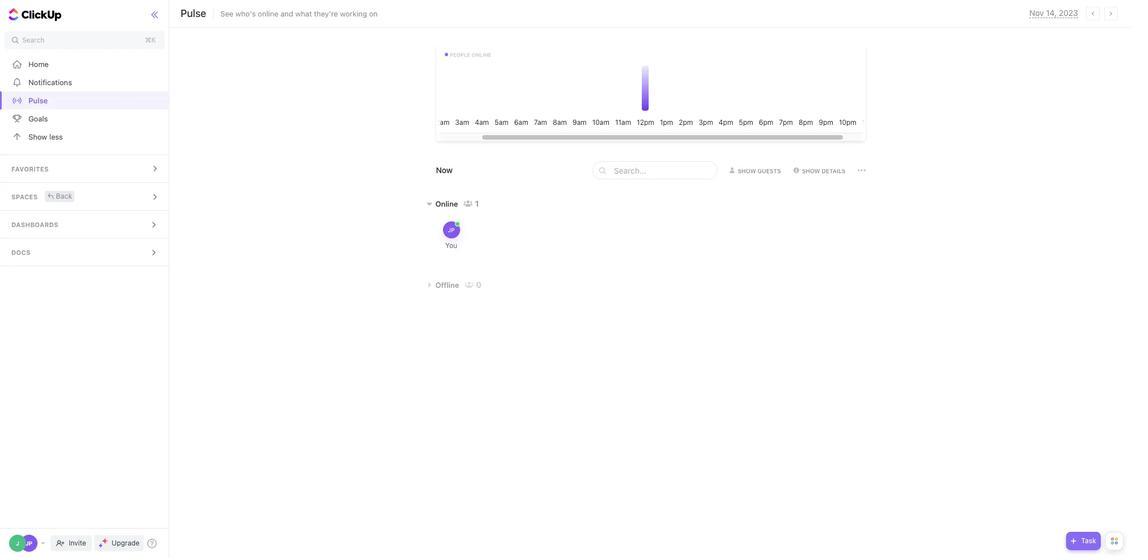 Task type: describe. For each thing, give the bounding box(es) containing it.
sidebar navigation
[[0, 0, 172, 559]]

notifications
[[28, 78, 72, 87]]

offline
[[436, 280, 459, 290]]

favorites button
[[0, 155, 170, 182]]

show for show details
[[802, 167, 820, 174]]

2am
[[436, 118, 450, 127]]

11am
[[615, 118, 631, 127]]

spaces
[[11, 193, 38, 201]]

search
[[22, 36, 44, 44]]

see who's online and what they're working on
[[221, 9, 378, 18]]

and
[[281, 9, 293, 18]]

people online
[[450, 52, 491, 58]]

back
[[56, 192, 72, 200]]

Search... text field
[[614, 162, 714, 179]]

dashboards
[[11, 221, 58, 228]]

2pm
[[679, 118, 693, 127]]

2023
[[1059, 8, 1078, 18]]

home link
[[0, 55, 170, 73]]

show for show less
[[28, 132, 47, 141]]

3pm
[[699, 118, 713, 127]]

3am 4am 5am 6am 7am 8am 9am 10am 11am
[[455, 118, 631, 127]]

1 vertical spatial online
[[472, 52, 491, 58]]

j
[[16, 540, 19, 547]]

0
[[476, 280, 481, 290]]

0 vertical spatial online
[[258, 9, 279, 18]]

guests
[[758, 167, 781, 174]]

⌘k
[[145, 36, 156, 44]]

working
[[340, 9, 367, 18]]

sparkle svg 2 image
[[99, 544, 103, 548]]

3am
[[455, 118, 469, 127]]

goals
[[28, 114, 48, 123]]

4am
[[475, 118, 489, 127]]

home
[[28, 59, 49, 68]]

10pm
[[839, 118, 857, 127]]

show guests
[[738, 167, 781, 174]]

sparkle svg 1 image
[[102, 539, 108, 544]]

details
[[822, 167, 846, 174]]

8pm
[[799, 118, 813, 127]]

what
[[295, 9, 312, 18]]

nov
[[1030, 8, 1044, 18]]



Task type: vqa. For each thing, say whether or not it's contained in the screenshot.
Gives in Manage Custom Fields Gives the user the permission to create, edit, and delete Custom Fields. If you have Manage Custom Fields toggled on, but Delete Items (below) off, you will not be able to delete Custom Fields.
no



Task type: locate. For each thing, give the bounding box(es) containing it.
10am
[[593, 118, 610, 127]]

1 horizontal spatial show
[[738, 167, 756, 174]]

online left and at the top left
[[258, 9, 279, 18]]

pulse inside sidebar navigation
[[28, 96, 48, 105]]

6pm
[[759, 118, 774, 127]]

0 horizontal spatial show
[[28, 132, 47, 141]]

9pm
[[819, 118, 834, 127]]

less
[[49, 132, 63, 141]]

show left guests
[[738, 167, 756, 174]]

you
[[445, 241, 457, 250]]

nov 14, 2023
[[1030, 8, 1078, 18]]

14,
[[1046, 8, 1057, 18]]

they're
[[314, 9, 338, 18]]

show details
[[802, 167, 846, 174]]

1 horizontal spatial jp
[[448, 227, 455, 234]]

1pm 2pm 3pm 4pm 5pm 6pm 7pm 8pm 9pm 10pm
[[660, 118, 857, 127]]

notifications link
[[0, 73, 170, 91]]

who's
[[236, 9, 256, 18]]

6am
[[514, 118, 528, 127]]

show down goals
[[28, 132, 47, 141]]

jp up you
[[448, 227, 455, 234]]

nov 14, 2023 button
[[1030, 8, 1078, 18]]

0 vertical spatial pulse
[[181, 7, 206, 19]]

9am
[[573, 118, 587, 127]]

1 vertical spatial pulse
[[28, 96, 48, 105]]

pulse up goals
[[28, 96, 48, 105]]

jp
[[448, 227, 455, 234], [25, 540, 32, 547]]

2 horizontal spatial show
[[802, 167, 820, 174]]

jp inside sidebar navigation
[[25, 540, 32, 547]]

1 horizontal spatial pulse
[[181, 7, 206, 19]]

1
[[475, 199, 479, 209]]

5am
[[495, 118, 509, 127]]

on
[[369, 9, 378, 18]]

1pm
[[660, 118, 673, 127]]

0 horizontal spatial online
[[258, 9, 279, 18]]

show for show guests
[[738, 167, 756, 174]]

0 horizontal spatial jp
[[25, 540, 32, 547]]

0 horizontal spatial pulse
[[28, 96, 48, 105]]

pulse link
[[0, 91, 170, 110]]

4pm
[[719, 118, 733, 127]]

online right people
[[472, 52, 491, 58]]

back link
[[45, 191, 75, 202]]

invite
[[69, 539, 86, 548]]

pulse left see
[[181, 7, 206, 19]]

docs
[[11, 249, 31, 256]]

upgrade link
[[94, 536, 144, 552]]

7am
[[534, 118, 547, 127]]

people
[[450, 52, 470, 58]]

5pm
[[739, 118, 753, 127]]

7pm
[[779, 118, 793, 127]]

0 vertical spatial jp
[[448, 227, 455, 234]]

1 vertical spatial jp
[[25, 540, 32, 547]]

now
[[436, 165, 453, 175]]

task
[[1082, 537, 1097, 545]]

show
[[28, 132, 47, 141], [738, 167, 756, 174], [802, 167, 820, 174]]

show left details
[[802, 167, 820, 174]]

pulse
[[181, 7, 206, 19], [28, 96, 48, 105]]

online
[[258, 9, 279, 18], [472, 52, 491, 58]]

online
[[436, 199, 458, 208]]

11pm
[[862, 118, 879, 127]]

show less
[[28, 132, 63, 141]]

12pm
[[637, 118, 654, 127]]

1 horizontal spatial online
[[472, 52, 491, 58]]

show inside sidebar navigation
[[28, 132, 47, 141]]

jp right j
[[25, 540, 32, 547]]

favorites
[[11, 165, 49, 173]]

see
[[221, 9, 234, 18]]

upgrade
[[112, 539, 139, 548]]

8am
[[553, 118, 567, 127]]

goals link
[[0, 110, 170, 128]]



